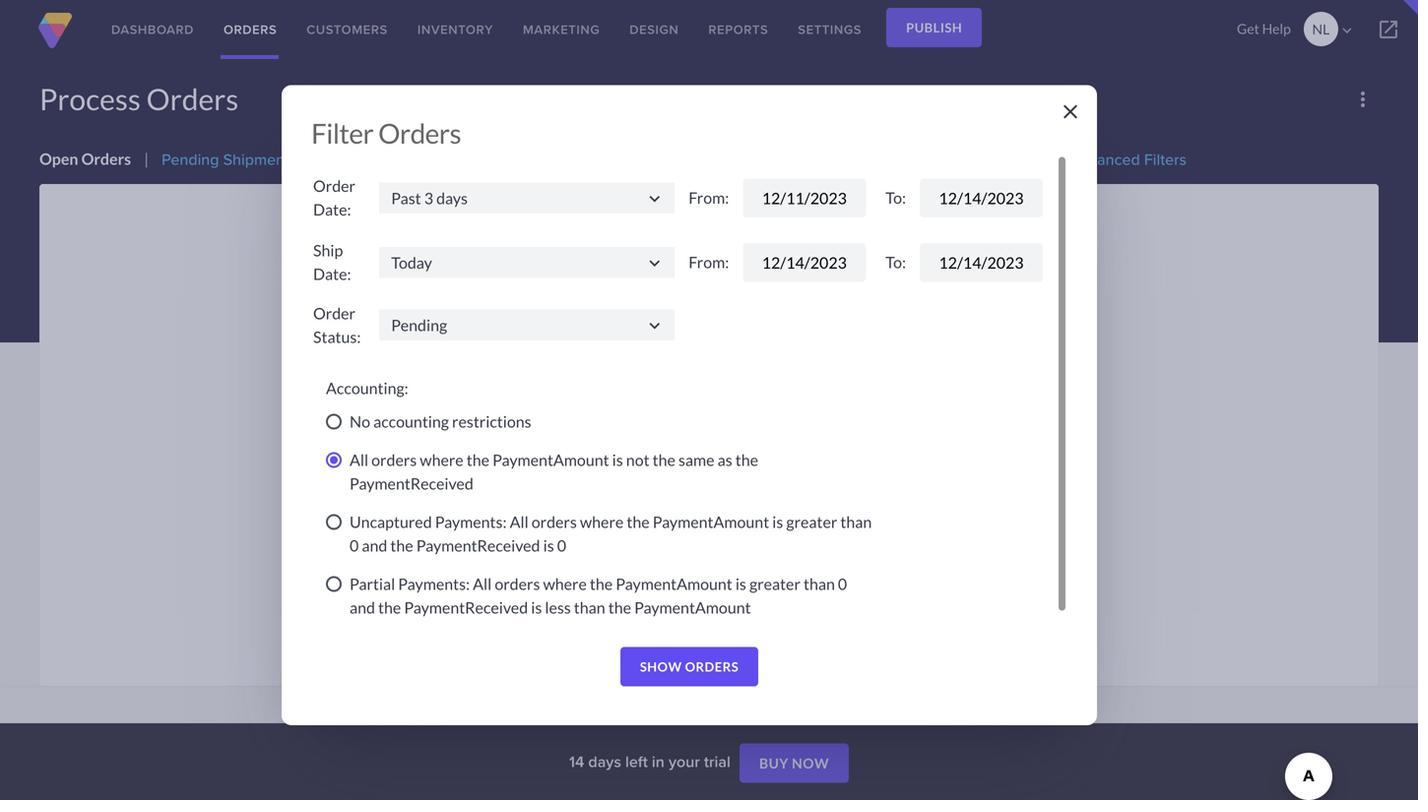 Task type: locate. For each thing, give the bounding box(es) containing it.
None text field
[[379, 182, 675, 213], [743, 243, 866, 282], [379, 247, 675, 278], [379, 310, 675, 341], [379, 182, 675, 213], [743, 243, 866, 282], [379, 247, 675, 278], [379, 310, 675, 341]]

all orders where the paymentamount is not the same as the paymentreceived
[[350, 450, 758, 493]]

0
[[350, 536, 359, 555], [557, 536, 566, 555], [838, 574, 847, 594]]

0 horizontal spatial than
[[574, 598, 605, 617]]

where up less
[[543, 574, 587, 594]]

paymentamount down "restrictions"
[[492, 450, 609, 470]]

|
[[144, 149, 149, 168], [1052, 149, 1057, 168]]

date: for ship
[[313, 264, 351, 284]]

1 vertical spatial paymentreceived
[[416, 536, 540, 555]]

customers
[[307, 20, 388, 39]]

0 vertical spatial than
[[840, 512, 872, 532]]

1 horizontal spatial all
[[473, 574, 492, 594]]

1 vertical spatial to:
[[886, 253, 906, 272]]

dashboard link
[[97, 0, 209, 59]]

in
[[759, 256, 782, 292]]

where inside partial payments: all orders where the paymentamount is greater than 0 and the paymentreceived is less than the paymentamount
[[543, 574, 587, 594]]

paymentamount inside all orders where the paymentamount is not the same as the paymentreceived
[[492, 450, 609, 470]]

date: inside order date:
[[313, 200, 351, 219]]

orders for all
[[371, 450, 417, 470]]

date: down ship
[[313, 264, 351, 284]]

marketing
[[523, 20, 600, 39]]

greater inside uncaptured payments: all orders where the paymentamount is greater than 0 and the paymentreceived is 0
[[786, 512, 837, 532]]

edit
[[894, 308, 923, 328]]

the down "restrictions"
[[467, 450, 489, 470]]

1  from the top
[[644, 188, 665, 209]]

2 | from the left
[[1052, 149, 1057, 168]]

process for process orders in a snap.
[[565, 256, 664, 292]]

filter
[[311, 117, 373, 150]]

all for uncaptured
[[510, 512, 528, 532]]

order inside order status:
[[313, 304, 355, 323]]

order for order date:
[[313, 176, 355, 196]]

orders up pending
[[146, 81, 239, 117]]

None text field
[[743, 179, 866, 217], [920, 179, 1043, 217], [920, 243, 1043, 282], [743, 179, 866, 217], [920, 179, 1043, 217], [920, 243, 1043, 282]]

where down no accounting restrictions
[[420, 450, 464, 470]]

2 from: from the top
[[689, 253, 729, 272]]

inventory
[[417, 20, 493, 39]]

close
[[1059, 100, 1082, 124]]

can
[[797, 308, 823, 328]]

ship date:
[[313, 241, 351, 284]]

1 horizontal spatial than
[[804, 574, 835, 594]]

1 vertical spatial order
[[313, 304, 355, 323]]

2 vertical spatial and
[[350, 598, 375, 617]]

partial payments: all orders where the paymentamount is greater than 0 and the paymentreceived is less than the paymentamount
[[350, 574, 847, 617]]

all inside uncaptured payments: all orders where the paymentamount is greater than 0 and the paymentreceived is 0
[[510, 512, 528, 532]]

orders for process
[[670, 256, 753, 292]]

0 vertical spatial paymentreceived
[[350, 474, 473, 493]]

| left advanced
[[1052, 149, 1057, 168]]

filters
[[1144, 148, 1187, 171]]

paymentreceived down uncaptured
[[416, 536, 540, 555]]

not
[[626, 450, 650, 470]]

1 vertical spatial than
[[804, 574, 835, 594]]

2 date: from the top
[[313, 264, 351, 284]]

2 vertical spatial all
[[473, 574, 492, 594]]

paymentamount
[[492, 450, 609, 470], [653, 512, 769, 532], [616, 574, 732, 594], [634, 598, 751, 617]]

orders
[[224, 20, 277, 39], [146, 81, 239, 117], [378, 117, 461, 150], [81, 149, 131, 168], [685, 659, 739, 675]]

publish button
[[886, 8, 982, 47]]

1 vertical spatial process
[[565, 256, 664, 292]]

paymentreceived inside uncaptured payments: all orders where the paymentamount is greater than 0 and the paymentreceived is 0
[[416, 536, 540, 555]]

orders
[[670, 256, 753, 292], [512, 308, 561, 328], [371, 450, 417, 470], [532, 512, 577, 532], [495, 574, 540, 594]]

orders inside uncaptured payments: all orders where the paymentamount is greater than 0 and the paymentreceived is 0
[[532, 512, 577, 532]]

1 horizontal spatial process
[[565, 256, 664, 292]]

paymentreceived for uncaptured
[[416, 536, 540, 555]]

buy now
[[759, 755, 829, 772]]

payments: right partial
[[398, 574, 470, 594]]

 for order status:
[[644, 316, 665, 336]]

0 vertical spatial to:
[[886, 188, 906, 207]]

paymentreceived up uncaptured
[[350, 474, 473, 493]]

payments: right uncaptured
[[435, 512, 507, 532]]

1 vertical spatial greater
[[749, 574, 800, 594]]

0 inside partial payments: all orders where the paymentamount is greater than 0 and the paymentreceived is less than the paymentamount
[[838, 574, 847, 594]]

orders right the filter
[[378, 117, 461, 150]]

date: for order
[[313, 200, 351, 219]]

is
[[703, 308, 714, 328], [612, 450, 623, 470], [772, 512, 783, 532], [543, 536, 554, 555], [735, 574, 746, 594], [531, 598, 542, 617]]

in,
[[652, 308, 669, 328]]

 for order date:
[[644, 188, 665, 209]]

uncaptured payments: all orders where the paymentamount is greater than 0 and the paymentreceived is 0
[[350, 512, 872, 555]]

partial
[[350, 574, 395, 594]]

open orders link
[[39, 149, 131, 168]]

the down not
[[627, 512, 650, 532]]

paymentreceived left less
[[404, 598, 528, 617]]

process up rolling
[[565, 256, 664, 292]]

no accounting restrictions
[[350, 412, 531, 431]]

and for 0
[[362, 536, 387, 555]]

orders left customers
[[224, 20, 277, 39]]

0 vertical spatial process
[[39, 81, 141, 117]]

dashboard
[[111, 20, 194, 39]]

2  from the top
[[644, 253, 665, 274]]

you
[[767, 308, 794, 328]]

1 date: from the top
[[313, 200, 351, 219]]

paymentreceived
[[350, 474, 473, 493], [416, 536, 540, 555], [404, 598, 528, 617]]

where inside uncaptured payments: all orders where the paymentamount is greater than 0 and the paymentreceived is 0
[[580, 512, 624, 532]]

paymentamount down as at the right of the page
[[653, 512, 769, 532]]


[[644, 188, 665, 209], [644, 253, 665, 274], [644, 316, 665, 336]]

uncaptured
[[350, 512, 432, 532]]

reports
[[708, 20, 768, 39]]

payments: for partial
[[398, 574, 470, 594]]

1 from: from the top
[[689, 188, 729, 207]]

payments: inside uncaptured payments: all orders where the paymentamount is greater than 0 and the paymentreceived is 0
[[435, 512, 507, 532]]

from: up process orders in a snap.
[[689, 188, 729, 207]]

and down partial
[[350, 598, 375, 617]]

process up open orders
[[39, 81, 141, 117]]

0 horizontal spatial 0
[[350, 536, 359, 555]]

and inside once orders start rolling in, this is where you can view and edit them. learn more
[[864, 308, 891, 328]]

and
[[864, 308, 891, 328], [362, 536, 387, 555], [350, 598, 375, 617]]

2 vertical spatial paymentreceived
[[404, 598, 528, 617]]

pending
[[162, 148, 219, 171]]

more
[[713, 333, 749, 356]]

2 order from the top
[[313, 304, 355, 323]]

and inside partial payments: all orders where the paymentamount is greater than 0 and the paymentreceived is less than the paymentamount
[[350, 598, 375, 617]]

restrictions
[[452, 412, 531, 431]]

as
[[718, 450, 732, 470]]

date: up ship
[[313, 200, 351, 219]]

1 to: from the top
[[886, 188, 906, 207]]

0 vertical spatial greater
[[786, 512, 837, 532]]

view
[[826, 308, 861, 328]]

0 vertical spatial order
[[313, 176, 355, 196]]

greater for partial payments: all orders where the paymentamount is greater than 0 and the paymentreceived is less than the paymentamount
[[749, 574, 800, 594]]


[[1377, 18, 1400, 41]]

than
[[840, 512, 872, 532], [804, 574, 835, 594], [574, 598, 605, 617]]

greater
[[786, 512, 837, 532], [749, 574, 800, 594]]

where down all orders where the paymentamount is not the same as the paymentreceived
[[580, 512, 624, 532]]

0 vertical spatial from:
[[689, 188, 729, 207]]

oops! you don't have any orders yet. image
[[620, 412, 817, 609]]

orders for open orders
[[81, 149, 131, 168]]

1 vertical spatial payments:
[[398, 574, 470, 594]]

all inside partial payments: all orders where the paymentamount is greater than 0 and the paymentreceived is less than the paymentamount
[[473, 574, 492, 594]]

where up more
[[718, 308, 764, 328]]

1 vertical spatial date:
[[313, 264, 351, 284]]

filter orders
[[311, 117, 461, 150]]

process orders
[[39, 81, 239, 117]]

all inside all orders where the paymentamount is not the same as the paymentreceived
[[350, 450, 368, 470]]

0 vertical spatial and
[[864, 308, 891, 328]]

where
[[718, 308, 764, 328], [420, 450, 464, 470], [580, 512, 624, 532], [543, 574, 587, 594]]

2 horizontal spatial 0
[[838, 574, 847, 594]]

order up the status:
[[313, 304, 355, 323]]

0 vertical spatial payments:
[[435, 512, 507, 532]]

order
[[313, 176, 355, 196], [313, 304, 355, 323]]

nl
[[1312, 21, 1330, 37]]

is inside once orders start rolling in, this is where you can view and edit them. learn more
[[703, 308, 714, 328]]

0 vertical spatial date:
[[313, 200, 351, 219]]

design
[[630, 20, 679, 39]]

1 horizontal spatial |
[[1052, 149, 1057, 168]]

order down the filter
[[313, 176, 355, 196]]

and left the edit
[[864, 308, 891, 328]]

1 vertical spatial all
[[510, 512, 528, 532]]

payments: inside partial payments: all orders where the paymentamount is greater than 0 and the paymentreceived is less than the paymentamount
[[398, 574, 470, 594]]

0 vertical spatial 
[[644, 188, 665, 209]]

from: up this
[[689, 253, 729, 272]]

0 horizontal spatial process
[[39, 81, 141, 117]]

paymentreceived inside partial payments: all orders where the paymentamount is greater than 0 and the paymentreceived is less than the paymentamount
[[404, 598, 528, 617]]

and inside uncaptured payments: all orders where the paymentamount is greater than 0 and the paymentreceived is 0
[[362, 536, 387, 555]]

pending shipment
[[162, 148, 289, 171]]

2 vertical spatial 
[[644, 316, 665, 336]]

greater inside partial payments: all orders where the paymentamount is greater than 0 and the paymentreceived is less than the paymentamount
[[749, 574, 800, 594]]

no
[[350, 412, 370, 431]]

from:
[[689, 188, 729, 207], [689, 253, 729, 272]]

2 horizontal spatial all
[[510, 512, 528, 532]]

and for more
[[864, 308, 891, 328]]

process
[[39, 81, 141, 117], [565, 256, 664, 292]]

orders right open
[[81, 149, 131, 168]]

and down uncaptured
[[362, 536, 387, 555]]

2 to: from the top
[[886, 253, 906, 272]]

orders inside once orders start rolling in, this is where you can view and edit them. learn more
[[512, 308, 561, 328]]

1 order from the top
[[313, 176, 355, 196]]

publish
[[906, 20, 962, 35]]

0 horizontal spatial |
[[144, 149, 149, 168]]

0 horizontal spatial all
[[350, 450, 368, 470]]

3  from the top
[[644, 316, 665, 336]]

1 vertical spatial and
[[362, 536, 387, 555]]

| left pending
[[144, 149, 149, 168]]

where inside all orders where the paymentamount is not the same as the paymentreceived
[[420, 450, 464, 470]]

all
[[350, 450, 368, 470], [510, 512, 528, 532], [473, 574, 492, 594]]

payments:
[[435, 512, 507, 532], [398, 574, 470, 594]]

open
[[39, 149, 78, 168]]

orders right show
[[685, 659, 739, 675]]

1 vertical spatial from:
[[689, 253, 729, 272]]

orders inside all orders where the paymentamount is not the same as the paymentreceived
[[371, 450, 417, 470]]

1 vertical spatial 
[[644, 253, 665, 274]]

the
[[467, 450, 489, 470], [653, 450, 675, 470], [735, 450, 758, 470], [627, 512, 650, 532], [390, 536, 413, 555], [590, 574, 613, 594], [378, 598, 401, 617], [608, 598, 631, 617]]

the right as at the right of the page
[[735, 450, 758, 470]]

succeed online with volusion's shopping cart software image
[[35, 13, 75, 48]]

to:
[[886, 188, 906, 207], [886, 253, 906, 272]]

2 horizontal spatial than
[[840, 512, 872, 532]]

0 vertical spatial all
[[350, 450, 368, 470]]

than inside uncaptured payments: all orders where the paymentamount is greater than 0 and the paymentreceived is 0
[[840, 512, 872, 532]]

date:
[[313, 200, 351, 219], [313, 264, 351, 284]]

2 vertical spatial than
[[574, 598, 605, 617]]



Task type: describe. For each thing, give the bounding box(es) containing it.
from: for ship date:
[[689, 253, 729, 272]]

advanced filters
[[1070, 148, 1187, 171]]

get help
[[1237, 20, 1291, 37]]

the down partial
[[378, 598, 401, 617]]

settings
[[798, 20, 862, 39]]

the right not
[[653, 450, 675, 470]]

than for uncaptured payments: all orders where the paymentamount is greater than 0 and the paymentreceived is 0
[[840, 512, 872, 532]]

once orders start rolling in, this is where you can view and edit them. learn more
[[470, 308, 968, 356]]

pending shipment link
[[162, 148, 289, 171]]

learn
[[670, 333, 709, 356]]

 for ship date:
[[644, 253, 665, 274]]

shipment
[[223, 148, 289, 171]]

less
[[545, 598, 571, 617]]

same
[[678, 450, 714, 470]]

0 for partial
[[838, 574, 847, 594]]

1 horizontal spatial 0
[[557, 536, 566, 555]]

paymentreceived inside all orders where the paymentamount is not the same as the paymentreceived
[[350, 474, 473, 493]]


[[1338, 22, 1356, 39]]

order date:
[[313, 176, 355, 219]]

show
[[640, 659, 682, 675]]

help
[[1262, 20, 1291, 37]]

orders for show orders
[[685, 659, 739, 675]]

buy now link
[[740, 744, 849, 783]]

buy
[[759, 755, 789, 772]]

orders for once
[[512, 308, 561, 328]]

orders inside partial payments: all orders where the paymentamount is greater than 0 and the paymentreceived is less than the paymentamount
[[495, 574, 540, 594]]

 link
[[1359, 0, 1418, 59]]

order status:
[[313, 304, 361, 346]]

accounting:
[[326, 378, 408, 398]]

the down uncaptured payments: all orders where the paymentamount is greater than 0 and the paymentreceived is 0
[[590, 574, 613, 594]]

this
[[672, 308, 700, 328]]

process orders in a snap.
[[565, 256, 873, 292]]

payments: for uncaptured
[[435, 512, 507, 532]]

advanced filters link
[[1070, 148, 1187, 171]]

to: for ship date:
[[886, 253, 906, 272]]

open orders
[[39, 149, 131, 168]]

14
[[569, 750, 584, 774]]

rolling
[[602, 308, 649, 328]]

now
[[792, 755, 829, 772]]

orders for process orders
[[146, 81, 239, 117]]

orders for filter orders
[[378, 117, 461, 150]]

all for partial
[[473, 574, 492, 594]]

start
[[564, 308, 599, 328]]

is inside all orders where the paymentamount is not the same as the paymentreceived
[[612, 450, 623, 470]]

nl 
[[1312, 21, 1356, 39]]

a
[[788, 256, 802, 292]]

greater for uncaptured payments: all orders where the paymentamount is greater than 0 and the paymentreceived is 0
[[786, 512, 837, 532]]

the down uncaptured
[[390, 536, 413, 555]]

snap.
[[808, 256, 873, 292]]

them.
[[926, 308, 968, 328]]

paymentreceived for partial
[[404, 598, 528, 617]]

and for less
[[350, 598, 375, 617]]

paymentamount down uncaptured payments: all orders where the paymentamount is greater than 0 and the paymentreceived is 0
[[616, 574, 732, 594]]

the right less
[[608, 598, 631, 617]]

than for partial payments: all orders where the paymentamount is greater than 0 and the paymentreceived is less than the paymentamount
[[804, 574, 835, 594]]

order for order status:
[[313, 304, 355, 323]]

ship
[[313, 241, 343, 260]]

paymentamount up "show orders" link
[[634, 598, 751, 617]]

status:
[[313, 327, 361, 346]]

show orders link
[[620, 648, 758, 687]]

process for process orders
[[39, 81, 141, 117]]

show orders
[[640, 659, 739, 675]]

to: for order date:
[[886, 188, 906, 207]]

paymentamount inside uncaptured payments: all orders where the paymentamount is greater than 0 and the paymentreceived is 0
[[653, 512, 769, 532]]

accounting
[[373, 412, 449, 431]]

1 | from the left
[[144, 149, 149, 168]]

learn more link
[[670, 333, 768, 356]]

0 for uncaptured
[[350, 536, 359, 555]]

from: for order date:
[[689, 188, 729, 207]]

where inside once orders start rolling in, this is where you can view and edit them. learn more
[[718, 308, 764, 328]]

get
[[1237, 20, 1259, 37]]

advanced
[[1070, 148, 1140, 171]]

once
[[470, 308, 509, 328]]



Task type: vqa. For each thing, say whether or not it's contained in the screenshot.
Manage on the top left of page
no



